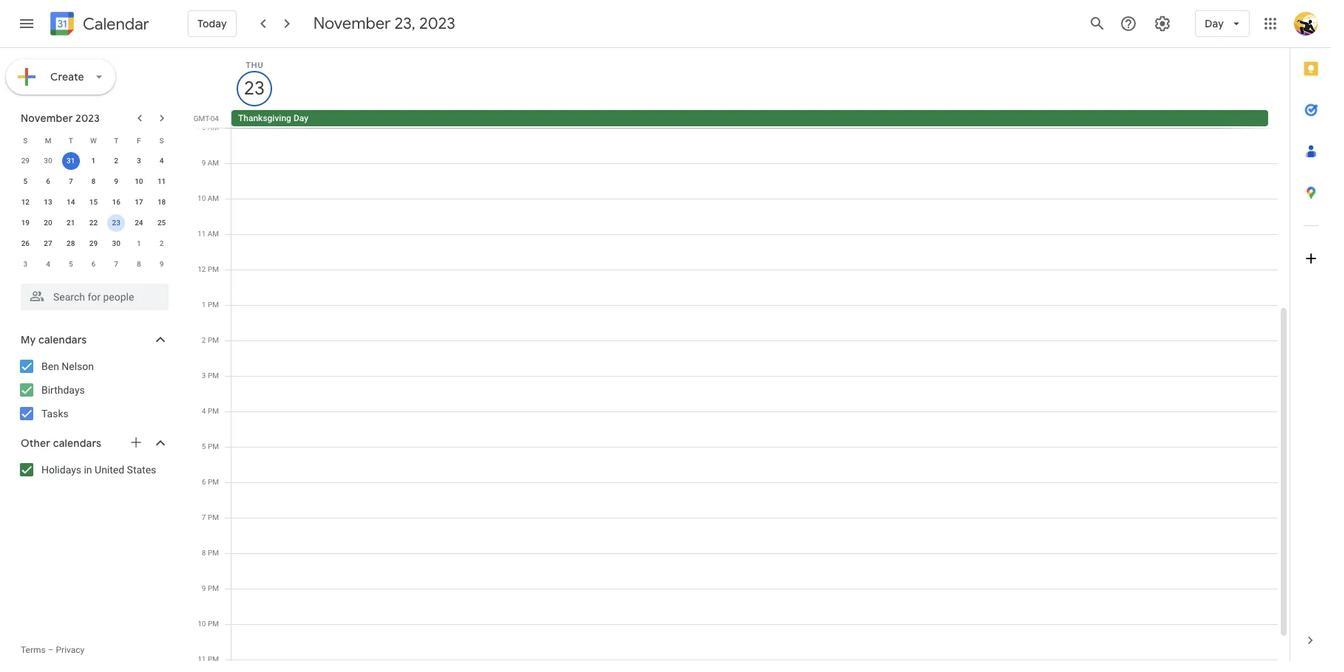 Task type: locate. For each thing, give the bounding box(es) containing it.
pm down 9 pm
[[208, 620, 219, 629]]

am down 04
[[208, 124, 219, 132]]

6 row from the top
[[14, 234, 173, 254]]

1 vertical spatial 12
[[198, 266, 206, 274]]

tasks
[[41, 408, 69, 420]]

9 pm from the top
[[208, 549, 219, 558]]

2 horizontal spatial 1
[[202, 301, 206, 309]]

10 inside row group
[[135, 177, 143, 186]]

thursday, november 23 element
[[237, 72, 271, 106]]

1 vertical spatial 6
[[91, 260, 96, 268]]

4 pm
[[202, 407, 219, 416]]

24 element
[[130, 214, 148, 232]]

3 inside 23 grid
[[202, 372, 206, 380]]

7 pm from the top
[[208, 478, 219, 487]]

23 inside cell
[[112, 219, 120, 227]]

day button
[[1195, 6, 1250, 41]]

day inside button
[[294, 113, 308, 124]]

1 for 1 pm
[[202, 301, 206, 309]]

2 row from the top
[[14, 151, 173, 172]]

10 for 10 am
[[197, 195, 206, 203]]

am for 8 am
[[208, 124, 219, 132]]

2 am from the top
[[208, 159, 219, 167]]

1 down 12 pm
[[202, 301, 206, 309]]

14
[[67, 198, 75, 206]]

2 inside grid
[[202, 336, 206, 345]]

pm up '1 pm'
[[208, 266, 219, 274]]

1 horizontal spatial 7
[[114, 260, 118, 268]]

row down 29 element
[[14, 254, 173, 275]]

1 vertical spatial 2
[[160, 240, 164, 248]]

1 vertical spatial day
[[294, 113, 308, 124]]

4 for december 4 element
[[46, 260, 50, 268]]

holidays in united states
[[41, 464, 156, 476]]

12 up 19
[[21, 198, 30, 206]]

7 for december 7 'element'
[[114, 260, 118, 268]]

calendars for my calendars
[[38, 334, 87, 347]]

1 horizontal spatial 23
[[243, 76, 264, 101]]

pm up 8 pm
[[208, 514, 219, 522]]

5 pm from the top
[[208, 407, 219, 416]]

ben nelson
[[41, 361, 94, 373]]

29 down 22 element
[[89, 240, 98, 248]]

12
[[21, 198, 30, 206], [198, 266, 206, 274]]

4 inside 23 grid
[[202, 407, 206, 416]]

10 pm from the top
[[208, 585, 219, 593]]

8 pm
[[202, 549, 219, 558]]

november for november 2023
[[21, 112, 73, 125]]

december 1 element
[[130, 235, 148, 253]]

1 vertical spatial 10
[[197, 195, 206, 203]]

8 down "7 pm" on the bottom
[[202, 549, 206, 558]]

am down 9 am
[[208, 195, 219, 203]]

0 vertical spatial 3
[[137, 157, 141, 165]]

3 am from the top
[[208, 195, 219, 203]]

1 vertical spatial 4
[[46, 260, 50, 268]]

november 2023 grid
[[14, 130, 173, 275]]

13 element
[[39, 194, 57, 212]]

8 down gmt-
[[202, 124, 206, 132]]

row up 22
[[14, 192, 173, 213]]

privacy
[[56, 646, 85, 656]]

2 down the 25 element
[[160, 240, 164, 248]]

3 pm from the top
[[208, 336, 219, 345]]

0 horizontal spatial november
[[21, 112, 73, 125]]

3 up 4 pm
[[202, 372, 206, 380]]

3 down f
[[137, 157, 141, 165]]

1 horizontal spatial 29
[[89, 240, 98, 248]]

1 horizontal spatial t
[[114, 136, 118, 145]]

19
[[21, 219, 30, 227]]

1 t from the left
[[69, 136, 73, 145]]

day right thanksgiving
[[294, 113, 308, 124]]

1
[[91, 157, 96, 165], [137, 240, 141, 248], [202, 301, 206, 309]]

row
[[14, 130, 173, 151], [14, 151, 173, 172], [14, 172, 173, 192], [14, 192, 173, 213], [14, 213, 173, 234], [14, 234, 173, 254], [14, 254, 173, 275]]

4 row from the top
[[14, 192, 173, 213]]

pm up 9 pm
[[208, 549, 219, 558]]

11 inside "element"
[[157, 177, 166, 186]]

None search field
[[0, 278, 183, 311]]

4 am from the top
[[208, 230, 219, 238]]

4 down 27 element on the top left
[[46, 260, 50, 268]]

am down 8 am on the top of the page
[[208, 159, 219, 167]]

29 element
[[85, 235, 102, 253]]

2023 right 23,
[[419, 13, 455, 34]]

am for 9 am
[[208, 159, 219, 167]]

2023 up "w"
[[75, 112, 100, 125]]

1 pm
[[202, 301, 219, 309]]

1 down 24 'element'
[[137, 240, 141, 248]]

1 row from the top
[[14, 130, 173, 151]]

12 inside row
[[21, 198, 30, 206]]

m
[[45, 136, 51, 145]]

1 vertical spatial 11
[[197, 230, 206, 238]]

11 down 10 am
[[197, 230, 206, 238]]

row containing 19
[[14, 213, 173, 234]]

0 vertical spatial 7
[[69, 177, 73, 186]]

s right f
[[159, 136, 164, 145]]

pm for 3 pm
[[208, 372, 219, 380]]

calendars for other calendars
[[53, 437, 101, 450]]

pm for 1 pm
[[208, 301, 219, 309]]

0 vertical spatial 10
[[135, 177, 143, 186]]

7 down 30 element
[[114, 260, 118, 268]]

december 9 element
[[153, 256, 171, 274]]

8 for december 8 element
[[137, 260, 141, 268]]

9
[[202, 159, 206, 167], [114, 177, 118, 186], [160, 260, 164, 268], [202, 585, 206, 593]]

5 for 5 pm
[[202, 443, 206, 451]]

6 pm from the top
[[208, 443, 219, 451]]

2 for 2 pm
[[202, 336, 206, 345]]

1 horizontal spatial 6
[[91, 260, 96, 268]]

–
[[48, 646, 54, 656]]

pm for 12 pm
[[208, 266, 219, 274]]

1 horizontal spatial 30
[[112, 240, 120, 248]]

row containing 5
[[14, 172, 173, 192]]

1 horizontal spatial 12
[[198, 266, 206, 274]]

1 horizontal spatial 1
[[137, 240, 141, 248]]

calendars inside 'dropdown button'
[[53, 437, 101, 450]]

2 vertical spatial 10
[[198, 620, 206, 629]]

4 inside december 4 element
[[46, 260, 50, 268]]

0 vertical spatial 29
[[21, 157, 30, 165]]

12 down 11 am
[[198, 266, 206, 274]]

pm down 4 pm
[[208, 443, 219, 451]]

11 up 18 in the top of the page
[[157, 177, 166, 186]]

day inside popup button
[[1205, 17, 1224, 30]]

1 vertical spatial november
[[21, 112, 73, 125]]

0 horizontal spatial 11
[[157, 177, 166, 186]]

0 horizontal spatial 2023
[[75, 112, 100, 125]]

row up '31' at the top of page
[[14, 130, 173, 151]]

9 up 10 am
[[202, 159, 206, 167]]

5 up 6 pm
[[202, 443, 206, 451]]

12 pm
[[198, 266, 219, 274]]

30 down 23 element on the top left of the page
[[112, 240, 120, 248]]

1 inside 23 grid
[[202, 301, 206, 309]]

6 down 29 element
[[91, 260, 96, 268]]

0 vertical spatial day
[[1205, 17, 1224, 30]]

t
[[69, 136, 73, 145], [114, 136, 118, 145]]

0 horizontal spatial 5
[[23, 177, 28, 186]]

6 pm
[[202, 478, 219, 487]]

12 inside 23 grid
[[198, 266, 206, 274]]

2
[[114, 157, 118, 165], [160, 240, 164, 248], [202, 336, 206, 345]]

november up m at the top of the page
[[21, 112, 73, 125]]

calendars inside dropdown button
[[38, 334, 87, 347]]

9 down december 2 element
[[160, 260, 164, 268]]

row group containing 29
[[14, 151, 173, 275]]

w
[[90, 136, 97, 145]]

pm for 5 pm
[[208, 443, 219, 451]]

pm up 4 pm
[[208, 372, 219, 380]]

2 vertical spatial 1
[[202, 301, 206, 309]]

30 for 30 element
[[112, 240, 120, 248]]

7 inside 'element'
[[114, 260, 118, 268]]

15
[[89, 198, 98, 206]]

0 horizontal spatial 1
[[91, 157, 96, 165]]

october 31, today element
[[62, 152, 80, 170]]

1 horizontal spatial 2023
[[419, 13, 455, 34]]

6 down october 30 element
[[46, 177, 50, 186]]

10 for 10 pm
[[198, 620, 206, 629]]

1 pm from the top
[[208, 266, 219, 274]]

calendar
[[83, 14, 149, 34]]

0 horizontal spatial 2
[[114, 157, 118, 165]]

1 vertical spatial 5
[[69, 260, 73, 268]]

7
[[69, 177, 73, 186], [114, 260, 118, 268], [202, 514, 206, 522]]

day
[[1205, 17, 1224, 30], [294, 113, 308, 124]]

11 inside 23 grid
[[197, 230, 206, 238]]

25 element
[[153, 214, 171, 232]]

0 horizontal spatial 12
[[21, 198, 30, 206]]

0 vertical spatial 5
[[23, 177, 28, 186]]

16
[[112, 198, 120, 206]]

4
[[160, 157, 164, 165], [46, 260, 50, 268], [202, 407, 206, 416]]

pm up 3 pm
[[208, 336, 219, 345]]

2 vertical spatial 5
[[202, 443, 206, 451]]

25
[[157, 219, 166, 227]]

2 pm from the top
[[208, 301, 219, 309]]

0 horizontal spatial 30
[[44, 157, 52, 165]]

29 left october 30 element
[[21, 157, 30, 165]]

7 inside 23 grid
[[202, 514, 206, 522]]

2 vertical spatial 7
[[202, 514, 206, 522]]

18 element
[[153, 194, 171, 212]]

pm up "7 pm" on the bottom
[[208, 478, 219, 487]]

1 horizontal spatial day
[[1205, 17, 1224, 30]]

2 for december 2 element
[[160, 240, 164, 248]]

11 pm from the top
[[208, 620, 219, 629]]

1 am from the top
[[208, 124, 219, 132]]

11
[[157, 177, 166, 186], [197, 230, 206, 238]]

0 vertical spatial 30
[[44, 157, 52, 165]]

16 element
[[107, 194, 125, 212]]

2 vertical spatial 2
[[202, 336, 206, 345]]

26 element
[[17, 235, 34, 253]]

28
[[67, 240, 75, 248]]

3 down 26 element
[[23, 260, 28, 268]]

0 vertical spatial november
[[313, 13, 391, 34]]

2 up 3 pm
[[202, 336, 206, 345]]

10 down 9 pm
[[198, 620, 206, 629]]

ben
[[41, 361, 59, 373]]

3 row from the top
[[14, 172, 173, 192]]

0 vertical spatial 2
[[114, 157, 118, 165]]

1 vertical spatial 30
[[112, 240, 120, 248]]

0 horizontal spatial 4
[[46, 260, 50, 268]]

3 pm
[[202, 372, 219, 380]]

1 horizontal spatial 5
[[69, 260, 73, 268]]

terms
[[21, 646, 46, 656]]

5 inside 23 grid
[[202, 443, 206, 451]]

1 horizontal spatial 11
[[197, 230, 206, 238]]

7 for 7 pm
[[202, 514, 206, 522]]

calendar element
[[47, 9, 149, 41]]

terms – privacy
[[21, 646, 85, 656]]

december 5 element
[[62, 256, 80, 274]]

2 horizontal spatial 5
[[202, 443, 206, 451]]

30 down m at the top of the page
[[44, 157, 52, 165]]

30
[[44, 157, 52, 165], [112, 240, 120, 248]]

0 vertical spatial 23
[[243, 76, 264, 101]]

december 3 element
[[17, 256, 34, 274]]

pm for 2 pm
[[208, 336, 219, 345]]

5
[[23, 177, 28, 186], [69, 260, 73, 268], [202, 443, 206, 451]]

am
[[208, 124, 219, 132], [208, 159, 219, 167], [208, 195, 219, 203], [208, 230, 219, 238]]

t up '31' at the top of page
[[69, 136, 73, 145]]

5 down 'october 29' element
[[23, 177, 28, 186]]

pm down 8 pm
[[208, 585, 219, 593]]

december 2 element
[[153, 235, 171, 253]]

18
[[157, 198, 166, 206]]

1 horizontal spatial 2
[[160, 240, 164, 248]]

28 element
[[62, 235, 80, 253]]

5 down the 28 element at left
[[69, 260, 73, 268]]

calendars up in
[[53, 437, 101, 450]]

0 vertical spatial 1
[[91, 157, 96, 165]]

settings menu image
[[1154, 15, 1172, 33]]

other calendars
[[21, 437, 101, 450]]

6 down 5 pm
[[202, 478, 206, 487]]

tab list
[[1291, 48, 1331, 620]]

pm for 4 pm
[[208, 407, 219, 416]]

5 for the december 5 element
[[69, 260, 73, 268]]

10 up 11 am
[[197, 195, 206, 203]]

2 vertical spatial 4
[[202, 407, 206, 416]]

20 element
[[39, 214, 57, 232]]

0 vertical spatial 12
[[21, 198, 30, 206]]

23 element
[[107, 214, 125, 232]]

1 vertical spatial 7
[[114, 260, 118, 268]]

23
[[243, 76, 264, 101], [112, 219, 120, 227]]

1 vertical spatial 29
[[89, 240, 98, 248]]

8
[[202, 124, 206, 132], [91, 177, 96, 186], [137, 260, 141, 268], [202, 549, 206, 558]]

terms link
[[21, 646, 46, 656]]

10 up '17'
[[135, 177, 143, 186]]

4 down 3 pm
[[202, 407, 206, 416]]

create button
[[6, 59, 115, 95]]

0 horizontal spatial day
[[294, 113, 308, 124]]

9 pm
[[202, 585, 219, 593]]

30 inside 30 element
[[112, 240, 120, 248]]

29 for 'october 29' element
[[21, 157, 30, 165]]

1 vertical spatial 3
[[23, 260, 28, 268]]

1 horizontal spatial 4
[[160, 157, 164, 165]]

23 down thu
[[243, 76, 264, 101]]

row down 15 element
[[14, 213, 173, 234]]

row containing s
[[14, 130, 173, 151]]

0 horizontal spatial 6
[[46, 177, 50, 186]]

0 horizontal spatial 3
[[23, 260, 28, 268]]

8 for 8 am
[[202, 124, 206, 132]]

13
[[44, 198, 52, 206]]

6
[[46, 177, 50, 186], [91, 260, 96, 268], [202, 478, 206, 487]]

5 row from the top
[[14, 213, 173, 234]]

calendars up ben nelson
[[38, 334, 87, 347]]

1 horizontal spatial november
[[313, 13, 391, 34]]

s
[[23, 136, 28, 145], [159, 136, 164, 145]]

23,
[[395, 13, 416, 34]]

pm
[[208, 266, 219, 274], [208, 301, 219, 309], [208, 336, 219, 345], [208, 372, 219, 380], [208, 407, 219, 416], [208, 443, 219, 451], [208, 478, 219, 487], [208, 514, 219, 522], [208, 549, 219, 558], [208, 585, 219, 593], [208, 620, 219, 629]]

s up 'october 29' element
[[23, 136, 28, 145]]

november left 23,
[[313, 13, 391, 34]]

9 for 9 pm
[[202, 585, 206, 593]]

2 horizontal spatial 7
[[202, 514, 206, 522]]

8 pm from the top
[[208, 514, 219, 522]]

row group
[[14, 151, 173, 275]]

11 for 11 am
[[197, 230, 206, 238]]

row up december 6 element
[[14, 234, 173, 254]]

27 element
[[39, 235, 57, 253]]

10
[[135, 177, 143, 186], [197, 195, 206, 203], [198, 620, 206, 629]]

2 horizontal spatial 2
[[202, 336, 206, 345]]

8 down the december 1 element
[[137, 260, 141, 268]]

17 element
[[130, 194, 148, 212]]

day right settings menu 'image'
[[1205, 17, 1224, 30]]

0 horizontal spatial 29
[[21, 157, 30, 165]]

4 up 11 "element"
[[160, 157, 164, 165]]

pm up '2 pm'
[[208, 301, 219, 309]]

31
[[67, 157, 75, 165]]

23 inside grid
[[243, 76, 264, 101]]

row up 15
[[14, 172, 173, 192]]

5 pm
[[202, 443, 219, 451]]

0 horizontal spatial s
[[23, 136, 28, 145]]

04
[[211, 115, 219, 123]]

1 vertical spatial calendars
[[53, 437, 101, 450]]

my calendars list
[[3, 355, 183, 426]]

2 up 16
[[114, 157, 118, 165]]

0 vertical spatial 2023
[[419, 13, 455, 34]]

6 inside 23 grid
[[202, 478, 206, 487]]

pm down 3 pm
[[208, 407, 219, 416]]

november
[[313, 13, 391, 34], [21, 112, 73, 125]]

2 horizontal spatial 4
[[202, 407, 206, 416]]

3 inside december 3 element
[[23, 260, 28, 268]]

1 down "w"
[[91, 157, 96, 165]]

november 2023
[[21, 112, 100, 125]]

1 for the december 1 element
[[137, 240, 141, 248]]

2023
[[419, 13, 455, 34], [75, 112, 100, 125]]

3
[[137, 157, 141, 165], [23, 260, 28, 268], [202, 372, 206, 380]]

1 horizontal spatial s
[[159, 136, 164, 145]]

2 vertical spatial 3
[[202, 372, 206, 380]]

9 up 10 pm
[[202, 585, 206, 593]]

2 vertical spatial 6
[[202, 478, 206, 487]]

1 vertical spatial 1
[[137, 240, 141, 248]]

0 vertical spatial 11
[[157, 177, 166, 186]]

4 for 4 pm
[[202, 407, 206, 416]]

t left f
[[114, 136, 118, 145]]

29
[[21, 157, 30, 165], [89, 240, 98, 248]]

24
[[135, 219, 143, 227]]

30 inside october 30 element
[[44, 157, 52, 165]]

calendars
[[38, 334, 87, 347], [53, 437, 101, 450]]

0 horizontal spatial t
[[69, 136, 73, 145]]

8 up 15
[[91, 177, 96, 186]]

0 horizontal spatial 23
[[112, 219, 120, 227]]

row down "w"
[[14, 151, 173, 172]]

7 row from the top
[[14, 254, 173, 275]]

2 horizontal spatial 6
[[202, 478, 206, 487]]

am up 12 pm
[[208, 230, 219, 238]]

2 horizontal spatial 3
[[202, 372, 206, 380]]

23 down 16 element
[[112, 219, 120, 227]]

1 vertical spatial 23
[[112, 219, 120, 227]]

4 pm from the top
[[208, 372, 219, 380]]

2 t from the left
[[114, 136, 118, 145]]

11 element
[[153, 173, 171, 191]]

7 up 8 pm
[[202, 514, 206, 522]]

2 pm
[[202, 336, 219, 345]]

20
[[44, 219, 52, 227]]

0 vertical spatial calendars
[[38, 334, 87, 347]]

23 grid
[[189, 48, 1290, 662]]

7 down october 31, today "element"
[[69, 177, 73, 186]]



Task type: vqa. For each thing, say whether or not it's contained in the screenshot.


Task type: describe. For each thing, give the bounding box(es) containing it.
today
[[197, 17, 227, 30]]

november 23, 2023
[[313, 13, 455, 34]]

1 vertical spatial 2023
[[75, 112, 100, 125]]

pm for 8 pm
[[208, 549, 219, 558]]

thanksgiving
[[238, 113, 291, 124]]

pm for 7 pm
[[208, 514, 219, 522]]

Search for people text field
[[30, 284, 160, 311]]

december 7 element
[[107, 256, 125, 274]]

nelson
[[62, 361, 94, 373]]

other
[[21, 437, 50, 450]]

7 pm
[[202, 514, 219, 522]]

9 for december 9 element
[[160, 260, 164, 268]]

15 element
[[85, 194, 102, 212]]

row containing 12
[[14, 192, 173, 213]]

21
[[67, 219, 75, 227]]

9 am
[[202, 159, 219, 167]]

calendar heading
[[80, 14, 149, 34]]

united
[[95, 464, 124, 476]]

thu
[[246, 61, 264, 70]]

october 30 element
[[39, 152, 57, 170]]

19 element
[[17, 214, 34, 232]]

8 for 8 pm
[[202, 549, 206, 558]]

1 s from the left
[[23, 136, 28, 145]]

10 am
[[197, 195, 219, 203]]

add other calendars image
[[129, 436, 143, 450]]

am for 11 am
[[208, 230, 219, 238]]

pm for 6 pm
[[208, 478, 219, 487]]

privacy link
[[56, 646, 85, 656]]

pm for 9 pm
[[208, 585, 219, 593]]

thanksgiving day row
[[225, 110, 1290, 128]]

10 for 10
[[135, 177, 143, 186]]

0 horizontal spatial 7
[[69, 177, 73, 186]]

0 vertical spatial 4
[[160, 157, 164, 165]]

27
[[44, 240, 52, 248]]

11 for 11
[[157, 177, 166, 186]]

in
[[84, 464, 92, 476]]

11 am
[[197, 230, 219, 238]]

26
[[21, 240, 30, 248]]

1 horizontal spatial 3
[[137, 157, 141, 165]]

10 pm
[[198, 620, 219, 629]]

row containing 29
[[14, 151, 173, 172]]

12 for 12 pm
[[198, 266, 206, 274]]

states
[[127, 464, 156, 476]]

9 up 16
[[114, 177, 118, 186]]

row containing 3
[[14, 254, 173, 275]]

thanksgiving day
[[238, 113, 308, 124]]

17
[[135, 198, 143, 206]]

21 element
[[62, 214, 80, 232]]

create
[[50, 70, 84, 84]]

12 element
[[17, 194, 34, 212]]

thanksgiving day button
[[231, 110, 1268, 126]]

october 29 element
[[17, 152, 34, 170]]

holidays
[[41, 464, 81, 476]]

9 for 9 am
[[202, 159, 206, 167]]

birthdays
[[41, 385, 85, 396]]

am for 10 am
[[208, 195, 219, 203]]

2 s from the left
[[159, 136, 164, 145]]

0 vertical spatial 6
[[46, 177, 50, 186]]

22 element
[[85, 214, 102, 232]]

other calendars button
[[3, 432, 183, 456]]

my calendars button
[[3, 328, 183, 352]]

gmt-
[[194, 115, 211, 123]]

6 for december 6 element
[[91, 260, 96, 268]]

thu 23
[[243, 61, 264, 101]]

10 element
[[130, 173, 148, 191]]

december 8 element
[[130, 256, 148, 274]]

3 for 3 pm
[[202, 372, 206, 380]]

main drawer image
[[18, 15, 35, 33]]

30 for october 30 element
[[44, 157, 52, 165]]

row containing 26
[[14, 234, 173, 254]]

22
[[89, 219, 98, 227]]

gmt-04
[[194, 115, 219, 123]]

pm for 10 pm
[[208, 620, 219, 629]]

6 for 6 pm
[[202, 478, 206, 487]]

my
[[21, 334, 36, 347]]

december 4 element
[[39, 256, 57, 274]]

3 for december 3 element
[[23, 260, 28, 268]]

8 am
[[202, 124, 219, 132]]

14 element
[[62, 194, 80, 212]]

f
[[137, 136, 141, 145]]

november for november 23, 2023
[[313, 13, 391, 34]]

today button
[[188, 6, 236, 41]]

12 for 12
[[21, 198, 30, 206]]

december 6 element
[[85, 256, 102, 274]]

23 cell
[[105, 213, 128, 234]]

31 cell
[[59, 151, 82, 172]]

my calendars
[[21, 334, 87, 347]]

30 element
[[107, 235, 125, 253]]

29 for 29 element
[[89, 240, 98, 248]]



